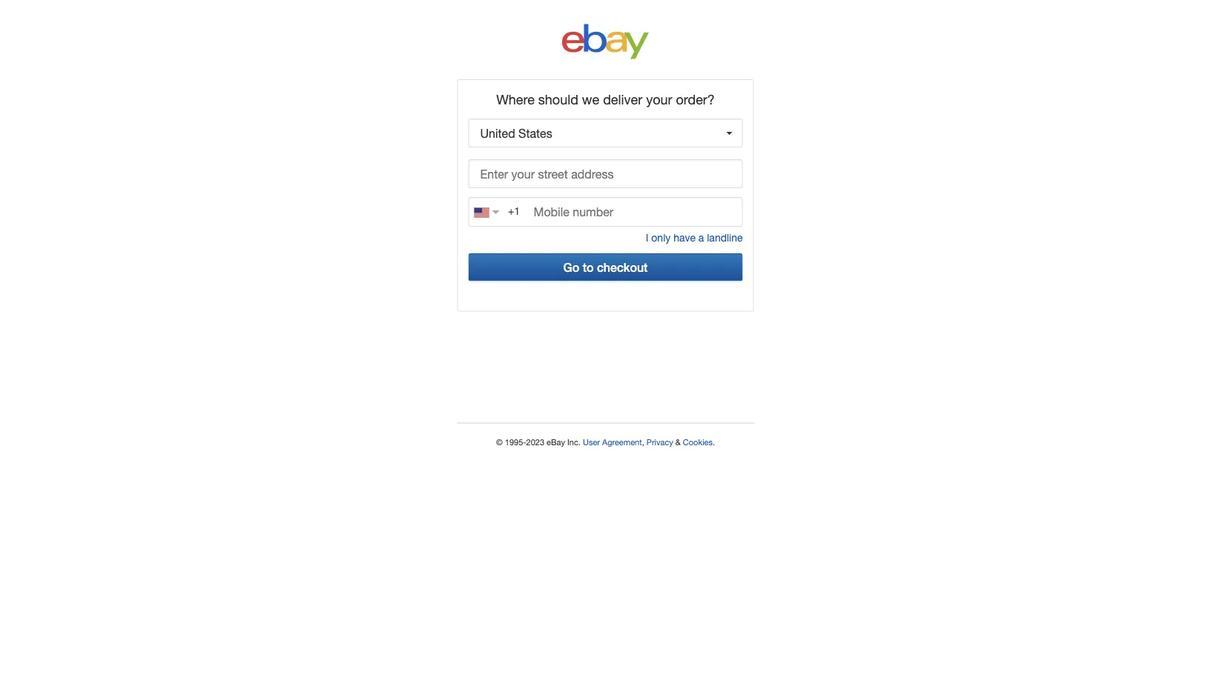 Task type: locate. For each thing, give the bounding box(es) containing it.
Mobile number telephone field
[[468, 197, 743, 227]]

your
[[646, 92, 672, 107]]

privacy link
[[647, 438, 673, 448]]

ebay
[[547, 438, 565, 448]]

1995-
[[505, 438, 526, 448]]

2023
[[526, 438, 544, 448]]

have
[[674, 232, 696, 244]]

cookies
[[683, 438, 713, 448]]

,
[[642, 438, 644, 448]]

where should we deliver your order?
[[496, 92, 715, 107]]

should
[[538, 92, 578, 107]]

None submit
[[468, 254, 743, 281]]

only
[[651, 232, 671, 244]]

© 1995-2023 ebay inc. user agreement , privacy & cookies .
[[496, 438, 715, 448]]

deliver
[[603, 92, 642, 107]]

i
[[646, 232, 649, 244]]

application
[[468, 159, 743, 197]]



Task type: vqa. For each thing, say whether or not it's contained in the screenshot.
the "contact"
no



Task type: describe. For each thing, give the bounding box(es) containing it.
+1
[[508, 205, 520, 217]]

inc.
[[567, 438, 581, 448]]

Enter your street address text field
[[468, 159, 743, 188]]

i only have a landline
[[646, 232, 743, 244]]

we
[[582, 92, 599, 107]]

user
[[583, 438, 600, 448]]

privacy
[[647, 438, 673, 448]]

&
[[676, 438, 681, 448]]

.
[[713, 438, 715, 448]]

cookies link
[[683, 438, 713, 448]]

©
[[496, 438, 503, 448]]

order?
[[676, 92, 715, 107]]

i only have a landline button
[[646, 232, 743, 244]]

a
[[699, 232, 704, 244]]

landline
[[707, 232, 743, 244]]

agreement
[[602, 438, 642, 448]]

user agreement link
[[583, 438, 642, 448]]

where
[[496, 92, 535, 107]]



